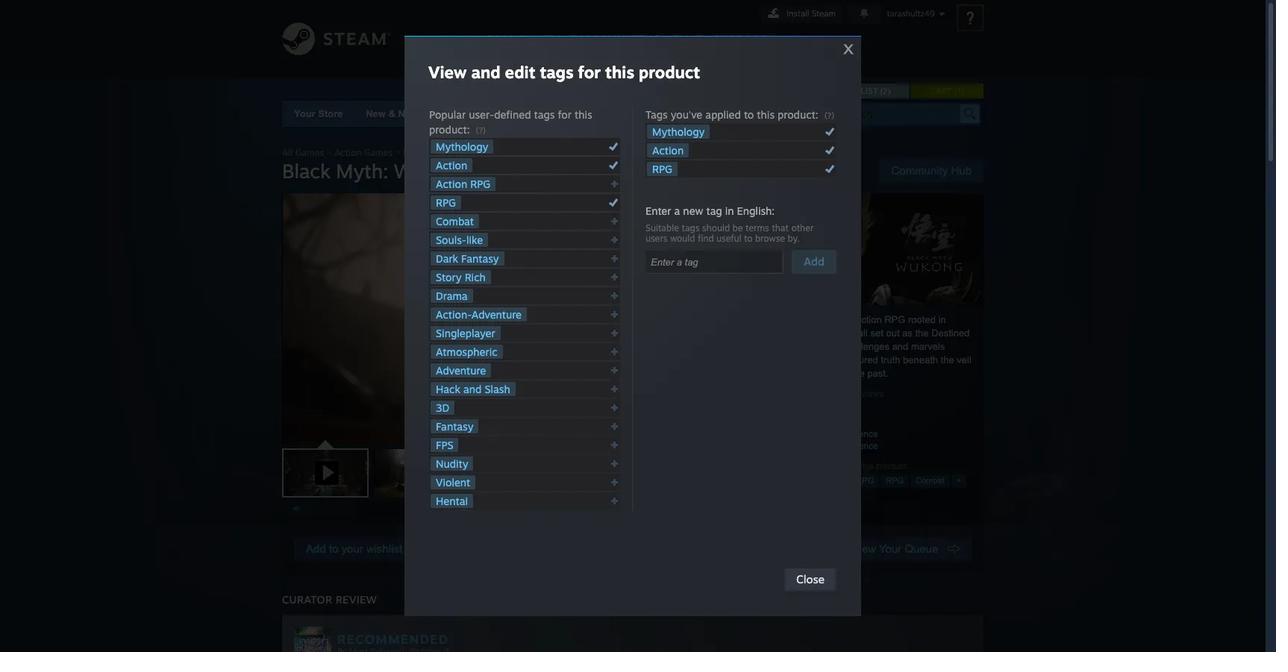 Task type: vqa. For each thing, say whether or not it's contained in the screenshot.
bottommost and
yes



Task type: locate. For each thing, give the bounding box(es) containing it.
1 vertical spatial view
[[852, 543, 876, 555]]

action-
[[436, 308, 472, 321]]

fantasy link
[[431, 420, 479, 434]]

1 vertical spatial fantasy
[[436, 420, 474, 433]]

0 horizontal spatial (?)
[[476, 125, 486, 136]]

suitable
[[646, 222, 679, 234]]

1 horizontal spatial popular
[[742, 461, 773, 472]]

community
[[485, 32, 560, 47]]

past.
[[868, 368, 889, 379]]

action rpg down the game science game science
[[831, 476, 874, 485]]

curator review
[[282, 593, 377, 606]]

tags down new
[[682, 222, 700, 234]]

0 vertical spatial view
[[428, 62, 467, 82]]

0 vertical spatial mythology
[[652, 125, 705, 138]]

popular user-defined tags for this product: down edit
[[429, 108, 592, 136]]

2 > from the left
[[395, 147, 401, 158]]

games up black myth: wukong
[[364, 147, 393, 158]]

rpg up souls-
[[436, 196, 456, 209]]

0 horizontal spatial action link
[[431, 158, 473, 172]]

browse
[[755, 233, 785, 244]]

0 horizontal spatial black
[[282, 159, 331, 183]]

action link
[[647, 143, 689, 158], [431, 158, 473, 172]]

0 vertical spatial a
[[674, 205, 680, 217]]

wishlist                 ( 2 )
[[840, 87, 891, 96]]

> right all games link
[[327, 147, 332, 158]]

0 vertical spatial product:
[[778, 108, 819, 121]]

1 vertical spatial rpg link
[[431, 196, 461, 210]]

atmospheric
[[436, 346, 498, 358]]

2 ) from the left
[[962, 87, 964, 96]]

fps
[[436, 439, 453, 452]]

to right be
[[744, 233, 753, 244]]

destined
[[932, 328, 970, 339]]

0 horizontal spatial view
[[428, 62, 467, 82]]

0 vertical spatial popular user-defined tags for this product:
[[429, 108, 592, 136]]

adventure down atmospheric
[[436, 364, 486, 377]]

defined down edit
[[494, 108, 531, 121]]

0 horizontal spatial your
[[294, 108, 316, 119]]

1 horizontal spatial action rpg
[[831, 476, 874, 485]]

rich
[[465, 271, 486, 284]]

0 vertical spatial game
[[820, 429, 844, 440]]

0 vertical spatial combat link
[[431, 214, 479, 228]]

drama link
[[431, 289, 473, 303]]

tarashultz49
[[887, 8, 935, 19], [570, 32, 661, 47]]

support
[[714, 32, 768, 47]]

1 vertical spatial your
[[879, 543, 902, 555]]

noteworthy
[[398, 108, 452, 119]]

(?) inside tags you've applied to this product: (?)
[[825, 110, 835, 121]]

wukong for black myth: wukong
[[394, 159, 469, 183]]

rpg link left +
[[881, 474, 909, 488]]

view for view your queue
[[852, 543, 876, 555]]

your
[[342, 543, 363, 555]]

a inside enter a new tag in english: suitable tags should be terms that other users would find useful to browse by.
[[674, 205, 680, 217]]

chat
[[672, 32, 703, 47]]

2 science from the top
[[847, 441, 878, 452]]

myth: up chinese
[[768, 314, 792, 325]]

1 horizontal spatial (
[[954, 87, 957, 96]]

1 game from the top
[[820, 429, 844, 440]]

0 horizontal spatial mythology
[[436, 140, 488, 153]]

1 vertical spatial wukong
[[394, 159, 469, 183]]

0 vertical spatial adventure
[[472, 308, 522, 321]]

set
[[871, 328, 884, 339]]

combat up souls-
[[436, 215, 474, 228]]

)
[[888, 87, 891, 96], [962, 87, 964, 96]]

0 vertical spatial fantasy
[[461, 252, 499, 265]]

black down all games link
[[282, 159, 331, 183]]

1 games from the left
[[295, 147, 324, 158]]

(
[[880, 87, 883, 96], [954, 87, 957, 96]]

1 ( from the left
[[880, 87, 883, 96]]

mythology link down noteworthy
[[431, 140, 494, 154]]

1 horizontal spatial black
[[403, 147, 426, 158]]

0 horizontal spatial tarashultz49
[[570, 32, 661, 47]]

the
[[916, 328, 929, 339], [827, 341, 841, 352], [822, 355, 836, 366], [941, 355, 955, 366], [852, 368, 865, 379]]

community
[[892, 164, 948, 177]]

1 vertical spatial game science link
[[820, 441, 878, 452]]

1 horizontal spatial myth:
[[428, 147, 452, 158]]

your
[[294, 108, 316, 119], [879, 543, 902, 555]]

) for 1
[[962, 87, 964, 96]]

the down obscured
[[852, 368, 865, 379]]

(?) left search text field
[[825, 110, 835, 121]]

new & noteworthy link
[[366, 108, 452, 119]]

wishlist
[[840, 87, 878, 96]]

0 horizontal spatial games
[[295, 147, 324, 158]]

0 horizontal spatial in
[[725, 205, 734, 217]]

myth: down action games link
[[336, 159, 388, 183]]

0 vertical spatial combat
[[436, 215, 474, 228]]

(?)
[[825, 110, 835, 121], [476, 125, 486, 136]]

0 horizontal spatial popular user-defined tags for this product:
[[429, 108, 592, 136]]

rpg up "out"
[[885, 314, 906, 325]]

2 vertical spatial black
[[742, 314, 766, 325]]

rpg down black myth: wukong "link"
[[470, 178, 491, 190]]

wukong up the mythology.
[[795, 314, 830, 325]]

action link down noteworthy
[[431, 158, 473, 172]]

tags down the game science game science
[[828, 461, 845, 472]]

that
[[772, 222, 789, 234]]

by.
[[788, 233, 800, 244]]

0 vertical spatial game science link
[[820, 429, 878, 440]]

games right 'all'
[[295, 147, 324, 158]]

in up destined at the bottom right
[[939, 314, 946, 325]]

0 vertical spatial user-
[[469, 108, 494, 121]]

> up black myth: wukong
[[395, 147, 401, 158]]

a right of
[[753, 368, 758, 379]]

1 vertical spatial mythology link
[[431, 140, 494, 154]]

(?) down categories
[[476, 125, 486, 136]]

1 vertical spatial science
[[847, 441, 878, 452]]

2 horizontal spatial black
[[742, 314, 766, 325]]

1 horizontal spatial your
[[879, 543, 902, 555]]

action rpg link down black myth: wukong "link"
[[431, 177, 496, 191]]

2 horizontal spatial myth:
[[768, 314, 792, 325]]

dark fantasy link
[[431, 252, 504, 266]]

black myth: wukong is an action rpg rooted in chinese mythology. you shall set out as the destined one to venture into the challenges and marvels ahead, to uncover the obscured truth beneath the veil of a glorious legend from the past.
[[742, 314, 972, 379]]

this
[[605, 62, 635, 82], [575, 108, 592, 121], [757, 108, 775, 121], [860, 461, 874, 472]]

1 vertical spatial action link
[[431, 158, 473, 172]]

0 horizontal spatial popular
[[429, 108, 466, 121]]

combat link up souls-
[[431, 214, 479, 228]]

fantasy up "rich"
[[461, 252, 499, 265]]

and down as
[[893, 341, 909, 352]]

0 vertical spatial science
[[847, 429, 878, 440]]

fantasy inside dark fantasy link
[[461, 252, 499, 265]]

new & noteworthy
[[366, 108, 452, 119]]

to right add
[[329, 543, 338, 555]]

search text field
[[841, 105, 957, 124]]

obscured
[[839, 355, 879, 366]]

0 horizontal spatial for
[[558, 108, 572, 121]]

a left new
[[674, 205, 680, 217]]

) right cart at the top
[[962, 87, 964, 96]]

0 vertical spatial in
[[725, 205, 734, 217]]

souls-like link
[[431, 233, 488, 247]]

view down "store"
[[428, 62, 467, 82]]

1 vertical spatial and
[[893, 341, 909, 352]]

0 horizontal spatial a
[[674, 205, 680, 217]]

1 vertical spatial in
[[939, 314, 946, 325]]

points shop
[[548, 108, 604, 119]]

hentai link
[[431, 494, 473, 508]]

install
[[787, 8, 810, 19]]

product
[[639, 62, 700, 82]]

( right cart at the top
[[954, 87, 957, 96]]

1 vertical spatial myth:
[[336, 159, 388, 183]]

fantasy up fps
[[436, 420, 474, 433]]

0 vertical spatial tarashultz49
[[887, 8, 935, 19]]

for up the shop
[[578, 62, 601, 82]]

to up glorious
[[774, 355, 783, 366]]

wukong down categories
[[455, 147, 490, 158]]

view inside view your queue link
[[852, 543, 876, 555]]

mythology
[[652, 125, 705, 138], [436, 140, 488, 153]]

0 horizontal spatial action rpg link
[[431, 177, 496, 191]]

0 vertical spatial defined
[[494, 108, 531, 121]]

black inside black myth: wukong is an action rpg rooted in chinese mythology. you shall set out as the destined one to venture into the challenges and marvels ahead, to uncover the obscured truth beneath the veil of a glorious legend from the past.
[[742, 314, 766, 325]]

wukong inside black myth: wukong is an action rpg rooted in chinese mythology. you shall set out as the destined one to venture into the challenges and marvels ahead, to uncover the obscured truth beneath the veil of a glorious legend from the past.
[[795, 314, 830, 325]]

combat link
[[431, 214, 479, 228], [911, 474, 950, 488]]

black up chinese
[[742, 314, 766, 325]]

from
[[829, 368, 849, 379]]

your inside view your queue link
[[879, 543, 902, 555]]

to inside enter a new tag in english: suitable tags should be terms that other users would find useful to browse by.
[[744, 233, 753, 244]]

combat left +
[[916, 476, 945, 485]]

0 vertical spatial (?)
[[825, 110, 835, 121]]

an
[[843, 314, 854, 325]]

myth: inside black myth: wukong is an action rpg rooted in chinese mythology. you shall set out as the destined one to venture into the challenges and marvels ahead, to uncover the obscured truth beneath the veil of a glorious legend from the past.
[[768, 314, 792, 325]]

close
[[796, 573, 825, 587]]

1 horizontal spatial defined
[[796, 461, 825, 472]]

story
[[436, 271, 462, 284]]

0 horizontal spatial mythology link
[[431, 140, 494, 154]]

fantasy inside fantasy link
[[436, 420, 474, 433]]

wukong down black myth: wukong "link"
[[394, 159, 469, 183]]

store link
[[431, 0, 480, 54]]

popular user-defined tags for this product: down the game science game science
[[742, 461, 909, 472]]

your left store
[[294, 108, 316, 119]]

combat for the topmost combat link
[[436, 215, 474, 228]]

nudity link
[[431, 457, 474, 471]]

1 horizontal spatial games
[[364, 147, 393, 158]]

combat link left +
[[911, 474, 950, 488]]

and down adventure link
[[464, 383, 482, 396]]

0 horizontal spatial combat link
[[431, 214, 479, 228]]

1 vertical spatial user-
[[775, 461, 796, 472]]

( right wishlist
[[880, 87, 883, 96]]

0 horizontal spatial (
[[880, 87, 883, 96]]

adventure up singleplayer link
[[472, 308, 522, 321]]

) up search text field
[[888, 87, 891, 96]]

1 vertical spatial game
[[820, 441, 844, 452]]

cart
[[930, 87, 952, 96]]

0 horizontal spatial defined
[[494, 108, 531, 121]]

1 horizontal spatial mythology
[[652, 125, 705, 138]]

fps link
[[431, 438, 459, 452]]

1 vertical spatial mythology
[[436, 140, 488, 153]]

wukong for black myth: wukong is an action rpg rooted in chinese mythology. you shall set out as the destined one to venture into the challenges and marvels ahead, to uncover the obscured truth beneath the veil of a glorious legend from the past.
[[795, 314, 830, 325]]

black myth: wukong
[[282, 159, 469, 183]]

action link down tags
[[647, 143, 689, 158]]

1 vertical spatial combat
[[916, 476, 945, 485]]

souls-
[[436, 234, 467, 246]]

and
[[471, 62, 501, 82], [893, 341, 909, 352], [464, 383, 482, 396]]

1 horizontal spatial product:
[[778, 108, 819, 121]]

1 horizontal spatial )
[[962, 87, 964, 96]]

mythology link down you've
[[647, 125, 710, 139]]

and inside the hack and slash link
[[464, 383, 482, 396]]

steam
[[812, 8, 836, 19]]

action games link
[[335, 147, 393, 158]]

for left the shop
[[558, 108, 572, 121]]

shop
[[580, 108, 604, 119]]

tags right categories link
[[534, 108, 555, 121]]

( for 2
[[880, 87, 883, 96]]

one
[[742, 341, 760, 352]]

2 vertical spatial rpg link
[[881, 474, 909, 488]]

2 horizontal spatial product:
[[876, 461, 909, 472]]

2
[[883, 87, 888, 96]]

into
[[809, 341, 825, 352]]

black down new & noteworthy
[[403, 147, 426, 158]]

0 horizontal spatial myth:
[[336, 159, 388, 183]]

rpg inside black myth: wukong is an action rpg rooted in chinese mythology. you shall set out as the destined one to venture into the challenges and marvels ahead, to uncover the obscured truth beneath the veil of a glorious legend from the past.
[[885, 314, 906, 325]]

1 horizontal spatial combat link
[[911, 474, 950, 488]]

rpg left +
[[886, 476, 904, 485]]

fantasy
[[461, 252, 499, 265], [436, 420, 474, 433]]

0 horizontal spatial )
[[888, 87, 891, 96]]

1 > from the left
[[327, 147, 332, 158]]

mythology down noteworthy
[[436, 140, 488, 153]]

action rpg down black myth: wukong "link"
[[436, 178, 491, 190]]

defined down the game science game science
[[796, 461, 825, 472]]

2 vertical spatial wukong
[[795, 314, 830, 325]]

0 horizontal spatial >
[[327, 147, 332, 158]]

to right 'applied'
[[744, 108, 754, 121]]

myth: for black myth: wukong is an action rpg rooted in chinese mythology. you shall set out as the destined one to venture into the challenges and marvels ahead, to uncover the obscured truth beneath the veil of a glorious legend from the past.
[[768, 314, 792, 325]]

game
[[820, 429, 844, 440], [820, 441, 844, 452]]

in right "tag"
[[725, 205, 734, 217]]

and left edit
[[471, 62, 501, 82]]

0 vertical spatial and
[[471, 62, 501, 82]]

1 horizontal spatial mythology link
[[647, 125, 710, 139]]

all
[[282, 147, 293, 158]]

view
[[428, 62, 467, 82], [852, 543, 876, 555]]

view your queue link
[[840, 537, 972, 561]]

science
[[847, 429, 878, 440], [847, 441, 878, 452]]

add
[[306, 543, 326, 555]]

myth: down noteworthy
[[428, 147, 452, 158]]

your store link
[[294, 108, 343, 119]]

ahead,
[[742, 355, 772, 366]]

action rpg link down the game science game science
[[826, 474, 880, 488]]

1 horizontal spatial tarashultz49
[[887, 8, 935, 19]]

for down the game science game science
[[847, 461, 858, 472]]

recommended
[[337, 632, 449, 647]]

view left queue
[[852, 543, 876, 555]]

rpg down the game science game science
[[856, 476, 874, 485]]

1 horizontal spatial rpg link
[[647, 162, 678, 176]]

2 ( from the left
[[954, 87, 957, 96]]

2 vertical spatial product:
[[876, 461, 909, 472]]

cart         ( 1 )
[[930, 87, 964, 96]]

2 game from the top
[[820, 441, 844, 452]]

1 vertical spatial black
[[282, 159, 331, 183]]

1 horizontal spatial combat
[[916, 476, 945, 485]]

1 horizontal spatial in
[[939, 314, 946, 325]]

rpg link up souls-
[[431, 196, 461, 210]]

3d link
[[431, 401, 455, 415]]

rpg link up enter
[[647, 162, 678, 176]]

1 ) from the left
[[888, 87, 891, 96]]

defined inside popular user-defined tags for this product:
[[494, 108, 531, 121]]

1 horizontal spatial action link
[[647, 143, 689, 158]]

1 vertical spatial action rpg link
[[826, 474, 880, 488]]

be
[[733, 222, 743, 234]]

0 vertical spatial rpg link
[[647, 162, 678, 176]]

view and edit tags for this product
[[428, 62, 700, 82]]

your left queue
[[879, 543, 902, 555]]

edit
[[505, 62, 536, 82]]

adventure
[[472, 308, 522, 321], [436, 364, 486, 377]]

games
[[295, 147, 324, 158], [364, 147, 393, 158]]

game science link
[[820, 429, 878, 440], [820, 441, 878, 452]]

mythology down you've
[[652, 125, 705, 138]]

>
[[327, 147, 332, 158], [395, 147, 401, 158]]



Task type: describe. For each thing, give the bounding box(es) containing it.
community link
[[480, 0, 565, 54]]

1 vertical spatial for
[[558, 108, 572, 121]]

1 science from the top
[[847, 429, 878, 440]]

add to your wishlist link
[[294, 537, 414, 561]]

dark fantasy
[[436, 252, 499, 265]]

combat for combat link to the right
[[916, 476, 945, 485]]

mythology for the leftmost 'mythology' link
[[436, 140, 488, 153]]

the left veil
[[941, 355, 955, 366]]

of
[[742, 368, 750, 379]]

black myth: wukong link
[[403, 147, 490, 158]]

0 vertical spatial action link
[[647, 143, 689, 158]]

the down rooted
[[916, 328, 929, 339]]

game science game science
[[820, 429, 878, 452]]

mythology for topmost 'mythology' link
[[652, 125, 705, 138]]

store
[[437, 32, 475, 47]]

story rich link
[[431, 270, 491, 284]]

no user reviews
[[820, 389, 884, 399]]

useful
[[717, 233, 742, 244]]

categories link
[[474, 108, 525, 119]]

wishlist
[[366, 543, 403, 555]]

beneath
[[903, 355, 938, 366]]

view for view and edit tags for this product
[[428, 62, 467, 82]]

mythology.
[[780, 328, 827, 339]]

1 vertical spatial action rpg
[[831, 476, 874, 485]]

adventure link
[[431, 364, 491, 378]]

veil
[[957, 355, 972, 366]]

new
[[366, 108, 386, 119]]

0 vertical spatial popular
[[429, 108, 466, 121]]

this down view and edit tags for this product
[[575, 108, 592, 121]]

glorious
[[761, 368, 795, 379]]

terms
[[746, 222, 770, 234]]

as
[[903, 328, 913, 339]]

community hub link
[[880, 159, 984, 183]]

find
[[698, 233, 714, 244]]

&
[[389, 108, 396, 119]]

tags right edit
[[540, 62, 574, 82]]

1
[[957, 87, 962, 96]]

3d
[[436, 402, 450, 414]]

other
[[792, 222, 814, 234]]

marvels
[[911, 341, 945, 352]]

hack and slash
[[436, 383, 510, 396]]

community hub
[[892, 164, 972, 177]]

labs link
[[665, 101, 712, 127]]

rpg up enter
[[652, 163, 673, 175]]

enter
[[646, 205, 671, 217]]

atmospheric link
[[431, 345, 503, 359]]

2 horizontal spatial rpg link
[[881, 474, 909, 488]]

black for black myth: wukong
[[282, 159, 331, 183]]

hack
[[436, 383, 461, 396]]

points shop link
[[536, 101, 616, 127]]

0 vertical spatial your
[[294, 108, 316, 119]]

drama
[[436, 290, 468, 302]]

0 horizontal spatial product:
[[429, 123, 470, 136]]

this right 'applied'
[[757, 108, 775, 121]]

Enter a tag text field
[[651, 253, 778, 272]]

violent link
[[431, 476, 476, 490]]

0 vertical spatial myth:
[[428, 147, 452, 158]]

1 vertical spatial adventure
[[436, 364, 486, 377]]

and for edit
[[471, 62, 501, 82]]

challenges
[[843, 341, 890, 352]]

out
[[886, 328, 900, 339]]

2 games from the left
[[364, 147, 393, 158]]

categories
[[474, 108, 525, 119]]

uncover
[[785, 355, 820, 366]]

1 horizontal spatial user-
[[775, 461, 796, 472]]

shall
[[848, 328, 868, 339]]

1 horizontal spatial popular user-defined tags for this product:
[[742, 461, 909, 472]]

the down you
[[827, 341, 841, 352]]

slash
[[485, 383, 510, 396]]

black for black myth: wukong is an action rpg rooted in chinese mythology. you shall set out as the destined one to venture into the challenges and marvels ahead, to uncover the obscured truth beneath the veil of a glorious legend from the past.
[[742, 314, 766, 325]]

news link
[[616, 101, 665, 127]]

this down the tarashultz49 link
[[605, 62, 635, 82]]

0 vertical spatial for
[[578, 62, 601, 82]]

0 vertical spatial action rpg link
[[431, 177, 496, 191]]

action
[[856, 314, 882, 325]]

0 vertical spatial wukong
[[455, 147, 490, 158]]

( for 1
[[954, 87, 957, 96]]

you've
[[671, 108, 703, 121]]

2 game science link from the top
[[820, 441, 878, 452]]

this down the game science game science
[[860, 461, 874, 472]]

you
[[829, 328, 845, 339]]

singleplayer
[[436, 327, 495, 340]]

points
[[548, 108, 577, 119]]

venture
[[774, 341, 806, 352]]

action-adventure
[[436, 308, 522, 321]]

tags inside enter a new tag in english: suitable tags should be terms that other users would find useful to browse by.
[[682, 222, 700, 234]]

1 horizontal spatial action rpg link
[[826, 474, 880, 488]]

to down chinese
[[763, 341, 771, 352]]

nudity
[[436, 458, 468, 470]]

in inside enter a new tag in english: suitable tags should be terms that other users would find useful to browse by.
[[725, 205, 734, 217]]

in inside black myth: wukong is an action rpg rooted in chinese mythology. you shall set out as the destined one to venture into the challenges and marvels ahead, to uncover the obscured truth beneath the veil of a glorious legend from the past.
[[939, 314, 946, 325]]

all games > action games > black myth: wukong
[[282, 147, 490, 158]]

1 game science link from the top
[[820, 429, 878, 440]]

and inside black myth: wukong is an action rpg rooted in chinese mythology. you shall set out as the destined one to venture into the challenges and marvels ahead, to uncover the obscured truth beneath the veil of a glorious legend from the past.
[[893, 341, 909, 352]]

action-adventure link
[[431, 308, 527, 322]]

rooted
[[909, 314, 936, 325]]

the up 'from'
[[822, 355, 836, 366]]

legend
[[798, 368, 827, 379]]

enter a new tag in english: suitable tags should be terms that other users would find useful to browse by.
[[646, 205, 814, 244]]

should
[[702, 222, 730, 234]]

and for slash
[[464, 383, 482, 396]]

all games link
[[282, 147, 324, 158]]

hack and slash link
[[431, 382, 516, 396]]

0 vertical spatial mythology link
[[647, 125, 710, 139]]

queue
[[905, 543, 939, 555]]

hentai
[[436, 495, 468, 508]]

1 vertical spatial tarashultz49
[[570, 32, 661, 47]]

view your queue
[[852, 543, 948, 555]]

install steam link
[[761, 4, 843, 22]]

0 vertical spatial action rpg
[[436, 178, 491, 190]]

tags
[[646, 108, 668, 121]]

chinese
[[742, 328, 778, 339]]

a inside black myth: wukong is an action rpg rooted in chinese mythology. you shall set out as the destined one to venture into the challenges and marvels ahead, to uncover the obscured truth beneath the veil of a glorious legend from the past.
[[753, 368, 758, 379]]

0 horizontal spatial rpg link
[[431, 196, 461, 210]]

labs
[[677, 108, 700, 119]]

review
[[336, 593, 377, 606]]

myth: for black myth: wukong
[[336, 159, 388, 183]]

chat link
[[666, 0, 708, 51]]

dark
[[436, 252, 458, 265]]

english:
[[737, 205, 775, 217]]

support link
[[708, 0, 773, 51]]

0 vertical spatial black
[[403, 147, 426, 158]]

singleplayer link
[[431, 326, 501, 340]]

tags inside popular user-defined tags for this product:
[[534, 108, 555, 121]]

applied
[[706, 108, 741, 121]]

tags you've applied to this product: (?)
[[646, 108, 835, 121]]

add to your wishlist
[[306, 543, 403, 555]]

2 horizontal spatial for
[[847, 461, 858, 472]]

) for 2
[[888, 87, 891, 96]]

1 vertical spatial defined
[[796, 461, 825, 472]]



